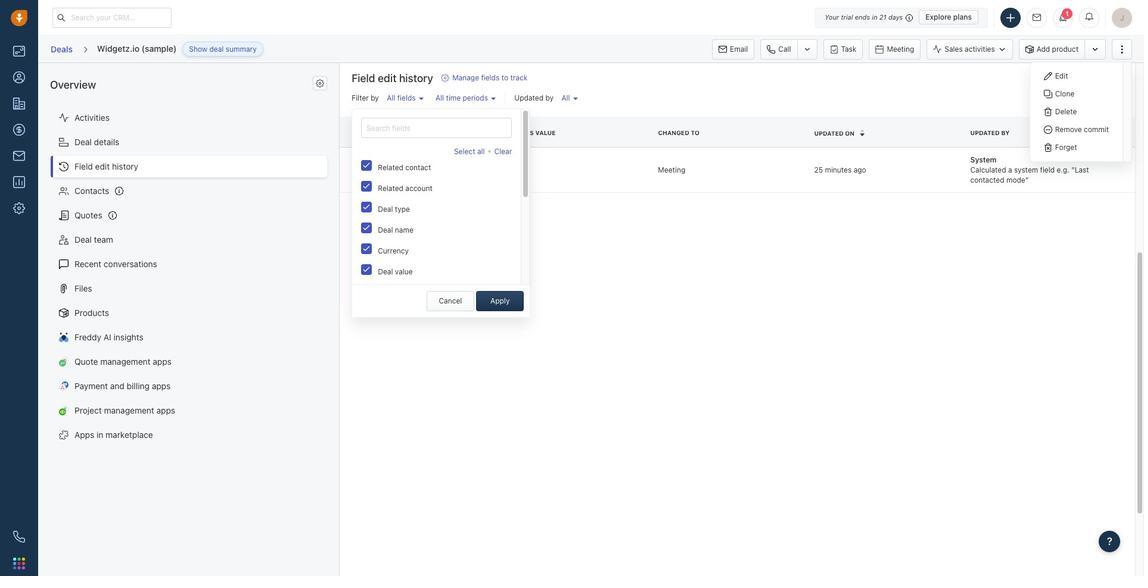 Task type: locate. For each thing, give the bounding box(es) containing it.
all inside "link"
[[387, 94, 395, 103]]

0 horizontal spatial all
[[387, 94, 395, 103]]

1 vertical spatial updated by
[[970, 129, 1010, 137]]

1 vertical spatial name
[[395, 226, 413, 235]]

deal for deal type
[[378, 205, 393, 214]]

1 vertical spatial fields
[[397, 94, 416, 103]]

field edit history down details
[[74, 162, 138, 172]]

0 vertical spatial type
[[395, 166, 410, 174]]

related up related account
[[378, 163, 403, 172]]

commit
[[1084, 125, 1109, 134]]

0 horizontal spatial name
[[371, 129, 389, 137]]

apps
[[74, 431, 94, 441]]

changed to
[[658, 129, 700, 137]]

fields right the filter by
[[397, 94, 416, 103]]

by left the all link
[[546, 94, 554, 103]]

updated by
[[515, 94, 554, 103], [970, 129, 1010, 137]]

apps right billing
[[152, 382, 171, 392]]

phone element
[[7, 526, 31, 549]]

days
[[889, 13, 903, 21]]

to
[[502, 73, 508, 82], [691, 129, 700, 137]]

meeting down days
[[887, 44, 914, 53]]

updated by up system
[[970, 129, 1010, 137]]

2 related from the top
[[378, 184, 403, 193]]

field up the filter by
[[352, 72, 375, 85]]

related up the deal type
[[378, 184, 403, 193]]

deal up 'currency'
[[378, 226, 393, 235]]

quote management apps
[[74, 357, 172, 367]]

edit up all fields
[[378, 72, 397, 85]]

by
[[546, 94, 554, 103], [371, 94, 379, 103], [1001, 129, 1010, 137]]

billing
[[127, 382, 150, 392]]

deals link
[[50, 40, 73, 59]]

updated by down track on the top of the page
[[515, 94, 554, 103]]

freddy
[[74, 333, 101, 343]]

0 vertical spatial history
[[399, 72, 433, 85]]

0 horizontal spatial fields
[[397, 94, 416, 103]]

1 vertical spatial related
[[378, 184, 403, 193]]

and
[[110, 382, 124, 392]]

related account
[[378, 184, 433, 193]]

all inside button
[[436, 94, 444, 103]]

0 vertical spatial name
[[371, 129, 389, 137]]

0 vertical spatial apps
[[153, 357, 172, 367]]

1
[[1066, 10, 1069, 17]]

1 vertical spatial in
[[97, 431, 103, 441]]

apps for quote management apps
[[153, 357, 172, 367]]

updated left the on
[[814, 130, 844, 137]]

1 vertical spatial edit
[[95, 162, 110, 172]]

account
[[405, 184, 433, 193]]

0 vertical spatial in
[[872, 13, 878, 21]]

0 vertical spatial value
[[535, 129, 556, 137]]

type down related account
[[395, 205, 410, 214]]

updated
[[515, 94, 544, 103], [970, 129, 1000, 137], [814, 130, 844, 137]]

contact
[[405, 163, 431, 172]]

1 vertical spatial history
[[112, 162, 138, 172]]

field edit history up all fields
[[352, 72, 433, 85]]

call
[[779, 44, 791, 53]]

0 vertical spatial updated by
[[515, 94, 554, 103]]

history down details
[[112, 162, 138, 172]]

updated up system
[[970, 129, 1000, 137]]

0 horizontal spatial meeting
[[658, 166, 685, 174]]

filter by
[[352, 94, 379, 103]]

0 vertical spatial to
[[502, 73, 508, 82]]

25
[[814, 166, 823, 174]]

edit down details
[[95, 162, 110, 172]]

activities
[[74, 113, 110, 123]]

21
[[880, 13, 887, 21]]

deal up deal name
[[378, 205, 393, 214]]

apply
[[491, 297, 510, 306]]

name for field name
[[371, 129, 389, 137]]

2 vertical spatial apps
[[156, 406, 175, 416]]

1 vertical spatial field edit history
[[74, 162, 138, 172]]

remove commit
[[1055, 125, 1109, 134]]

0 horizontal spatial value
[[395, 268, 413, 277]]

in left 21
[[872, 13, 878, 21]]

deal left team
[[74, 235, 92, 245]]

previous
[[502, 129, 534, 137]]

fields right manage
[[481, 73, 500, 82]]

field
[[352, 72, 375, 85], [352, 129, 369, 137], [74, 162, 93, 172]]

apps up payment and billing apps
[[153, 357, 172, 367]]

fields
[[481, 73, 500, 82], [397, 94, 416, 103]]

0 vertical spatial field edit history
[[352, 72, 433, 85]]

select all link
[[454, 144, 485, 159]]

fields inside "link"
[[397, 94, 416, 103]]

deal for deal value
[[378, 268, 393, 277]]

ends
[[855, 13, 870, 21]]

name down the deal type
[[395, 226, 413, 235]]

type up related account
[[395, 166, 410, 174]]

updated down track on the top of the page
[[515, 94, 544, 103]]

project management apps
[[74, 406, 175, 416]]

sales
[[945, 45, 963, 54]]

field up contacts
[[74, 162, 93, 172]]

clear link
[[494, 144, 512, 159]]

deal
[[209, 45, 224, 54]]

type
[[395, 166, 410, 174], [395, 205, 410, 214]]

1 vertical spatial value
[[395, 268, 413, 277]]

name up activity
[[371, 129, 389, 137]]

value
[[535, 129, 556, 137], [395, 268, 413, 277]]

sales activities button
[[927, 39, 1019, 59], [927, 39, 1013, 59]]

field edit history
[[352, 72, 433, 85], [74, 162, 138, 172]]

related contact
[[378, 163, 431, 172]]

3 all from the left
[[436, 94, 444, 103]]

deal for deal details
[[74, 137, 92, 147]]

field down 'filter' on the top left of page
[[352, 129, 369, 137]]

e.g.
[[1057, 166, 1069, 174]]

1 horizontal spatial by
[[546, 94, 554, 103]]

1 vertical spatial field
[[352, 129, 369, 137]]

1 vertical spatial management
[[104, 406, 154, 416]]

contacted
[[970, 176, 1005, 185]]

history up all fields "link"
[[399, 72, 433, 85]]

field name
[[352, 129, 389, 137]]

team
[[94, 235, 113, 245]]

your
[[825, 13, 839, 21]]

updated on
[[814, 130, 855, 137]]

all for all
[[562, 94, 570, 103]]

value down 'currency'
[[395, 268, 413, 277]]

0 horizontal spatial by
[[371, 94, 379, 103]]

deal down 'currency'
[[378, 268, 393, 277]]

2 horizontal spatial by
[[1001, 129, 1010, 137]]

widgetz.io
[[97, 43, 139, 54]]

meeting down 'changed'
[[658, 166, 685, 174]]

meeting
[[887, 44, 914, 53], [658, 166, 685, 174]]

apps in marketplace
[[74, 431, 153, 441]]

deal left details
[[74, 137, 92, 147]]

0 vertical spatial fields
[[481, 73, 500, 82]]

edit
[[1055, 71, 1068, 80]]

management up payment and billing apps
[[100, 357, 150, 367]]

plans
[[953, 13, 972, 21]]

0 horizontal spatial to
[[502, 73, 508, 82]]

management up marketplace
[[104, 406, 154, 416]]

0 horizontal spatial edit
[[95, 162, 110, 172]]

1 horizontal spatial updated by
[[970, 129, 1010, 137]]

1 vertical spatial to
[[691, 129, 700, 137]]

recent conversations
[[74, 259, 157, 270]]

0 horizontal spatial field edit history
[[74, 162, 138, 172]]

manage fields to track
[[452, 73, 528, 82]]

by for the all link
[[546, 94, 554, 103]]

1 horizontal spatial history
[[399, 72, 433, 85]]

1 horizontal spatial all
[[436, 94, 444, 103]]

1 horizontal spatial meeting
[[887, 44, 914, 53]]

to right 'changed'
[[691, 129, 700, 137]]

2 horizontal spatial all
[[562, 94, 570, 103]]

system
[[1014, 166, 1038, 174]]

2 all from the left
[[387, 94, 395, 103]]

quote
[[74, 357, 98, 367]]

related
[[378, 163, 403, 172], [378, 184, 403, 193]]

all for all fields
[[387, 94, 395, 103]]

1 horizontal spatial fields
[[481, 73, 500, 82]]

related for related account
[[378, 184, 403, 193]]

0 vertical spatial related
[[378, 163, 403, 172]]

deal team
[[74, 235, 113, 245]]

currency
[[378, 247, 409, 256]]

apps for project management apps
[[156, 406, 175, 416]]

select
[[454, 147, 475, 156]]

to left track on the top of the page
[[502, 73, 508, 82]]

deal
[[74, 137, 92, 147], [378, 205, 393, 214], [378, 226, 393, 235], [74, 235, 92, 245], [378, 268, 393, 277], [378, 309, 393, 318]]

task button
[[823, 39, 863, 59]]

0 vertical spatial management
[[100, 357, 150, 367]]

1 horizontal spatial name
[[395, 226, 413, 235]]

1 related from the top
[[378, 163, 403, 172]]

1 horizontal spatial edit
[[378, 72, 397, 85]]

explore plans link
[[919, 10, 979, 24]]

on
[[845, 130, 855, 137]]

(sample)
[[142, 43, 177, 54]]

1 vertical spatial type
[[395, 205, 410, 214]]

2 type from the top
[[395, 205, 410, 214]]

0 vertical spatial meeting
[[887, 44, 914, 53]]

1 horizontal spatial value
[[535, 129, 556, 137]]

0 horizontal spatial updated
[[515, 94, 544, 103]]

related for related contact
[[378, 163, 403, 172]]

1 all from the left
[[562, 94, 570, 103]]

call button
[[761, 39, 797, 59]]

deal left stage
[[378, 309, 393, 318]]

all fields link
[[384, 91, 427, 106]]

value right previous
[[535, 129, 556, 137]]

apps down payment and billing apps
[[156, 406, 175, 416]]

explore
[[926, 13, 951, 21]]

clear
[[494, 147, 512, 156]]

ai
[[104, 333, 111, 343]]

by up a
[[1001, 129, 1010, 137]]

0 horizontal spatial history
[[112, 162, 138, 172]]

filter
[[352, 94, 369, 103]]

files
[[74, 284, 92, 294]]

by right 'filter' on the top left of page
[[371, 94, 379, 103]]

payment
[[74, 382, 108, 392]]

0 vertical spatial field
[[352, 72, 375, 85]]

0 vertical spatial edit
[[378, 72, 397, 85]]

widgetz.io (sample)
[[97, 43, 177, 54]]

in right apps
[[97, 431, 103, 441]]



Task type: describe. For each thing, give the bounding box(es) containing it.
0 horizontal spatial updated by
[[515, 94, 554, 103]]

deals
[[51, 44, 73, 54]]

0 horizontal spatial in
[[97, 431, 103, 441]]

products
[[74, 308, 109, 318]]

"last
[[1071, 166, 1089, 174]]

calculated
[[970, 166, 1006, 174]]

deal for deal team
[[74, 235, 92, 245]]

Search fields text field
[[361, 118, 512, 138]]

payment and billing apps
[[74, 382, 171, 392]]

summary
[[226, 45, 257, 54]]

fields for all
[[397, 94, 416, 103]]

manage fields to track link
[[441, 73, 528, 83]]

value for previous value
[[535, 129, 556, 137]]

freddy ai insights
[[74, 333, 143, 343]]

mng settings image
[[316, 80, 324, 88]]

email
[[730, 44, 748, 53]]

1 vertical spatial apps
[[152, 382, 171, 392]]

explore plans
[[926, 13, 972, 21]]

deal type
[[378, 205, 410, 214]]

marketplace
[[106, 431, 153, 441]]

periods
[[463, 94, 488, 103]]

changed
[[658, 129, 689, 137]]

phone image
[[13, 532, 25, 544]]

1 vertical spatial meeting
[[658, 166, 685, 174]]

freshworks switcher image
[[13, 558, 25, 570]]

conversations
[[104, 259, 157, 270]]

product
[[1052, 45, 1079, 54]]

2 vertical spatial field
[[74, 162, 93, 172]]

all link
[[559, 91, 581, 105]]

previous value
[[502, 129, 556, 137]]

last
[[352, 166, 366, 174]]

stage
[[395, 309, 414, 318]]

email button
[[712, 39, 755, 59]]

1 horizontal spatial in
[[872, 13, 878, 21]]

apply button
[[476, 291, 524, 312]]

deal value
[[378, 268, 413, 277]]

1 type from the top
[[395, 166, 410, 174]]

management for quote
[[100, 357, 150, 367]]

2 horizontal spatial updated
[[970, 129, 1000, 137]]

all for all time periods
[[436, 94, 444, 103]]

by for all fields "link"
[[371, 94, 379, 103]]

track
[[510, 73, 528, 82]]

a
[[1008, 166, 1012, 174]]

manage
[[452, 73, 479, 82]]

task
[[841, 44, 857, 53]]

delete
[[1055, 107, 1077, 116]]

quotes
[[74, 211, 102, 221]]

system
[[970, 155, 997, 164]]

deal for deal stage
[[378, 309, 393, 318]]

system calculated a system field e.g. "last contacted mode"
[[970, 155, 1089, 185]]

mode"
[[1007, 176, 1029, 185]]

all time periods button
[[433, 91, 499, 106]]

minutes
[[825, 166, 852, 174]]

trial
[[841, 13, 853, 21]]

name for deal name
[[395, 226, 413, 235]]

value for deal value
[[395, 268, 413, 277]]

deal name
[[378, 226, 413, 235]]

deal for deal name
[[378, 226, 393, 235]]

add product
[[1037, 45, 1079, 54]]

fields for manage
[[481, 73, 500, 82]]

25 minutes ago
[[814, 166, 866, 174]]

meeting inside button
[[887, 44, 914, 53]]

show deal summary
[[189, 45, 257, 54]]

insights
[[114, 333, 143, 343]]

cancel
[[439, 297, 462, 306]]

1 horizontal spatial updated
[[814, 130, 844, 137]]

clone
[[1055, 89, 1075, 98]]

select all
[[454, 147, 485, 156]]

sales activities
[[945, 45, 995, 54]]

add
[[1037, 45, 1050, 54]]

meeting button
[[869, 39, 921, 59]]

1 horizontal spatial field edit history
[[352, 72, 433, 85]]

show
[[189, 45, 207, 54]]

deal stage
[[378, 309, 414, 318]]

forget
[[1055, 143, 1077, 152]]

last activity type
[[352, 166, 410, 174]]

add product button
[[1019, 39, 1085, 59]]

1 horizontal spatial to
[[691, 129, 700, 137]]

activity
[[368, 166, 393, 174]]

activities
[[965, 45, 995, 54]]

details
[[94, 137, 119, 147]]

all fields
[[387, 94, 416, 103]]

time
[[446, 94, 461, 103]]

recent
[[74, 259, 101, 270]]

Search your CRM... text field
[[52, 7, 172, 28]]

remove
[[1055, 125, 1082, 134]]

your trial ends in 21 days
[[825, 13, 903, 21]]

management for project
[[104, 406, 154, 416]]



